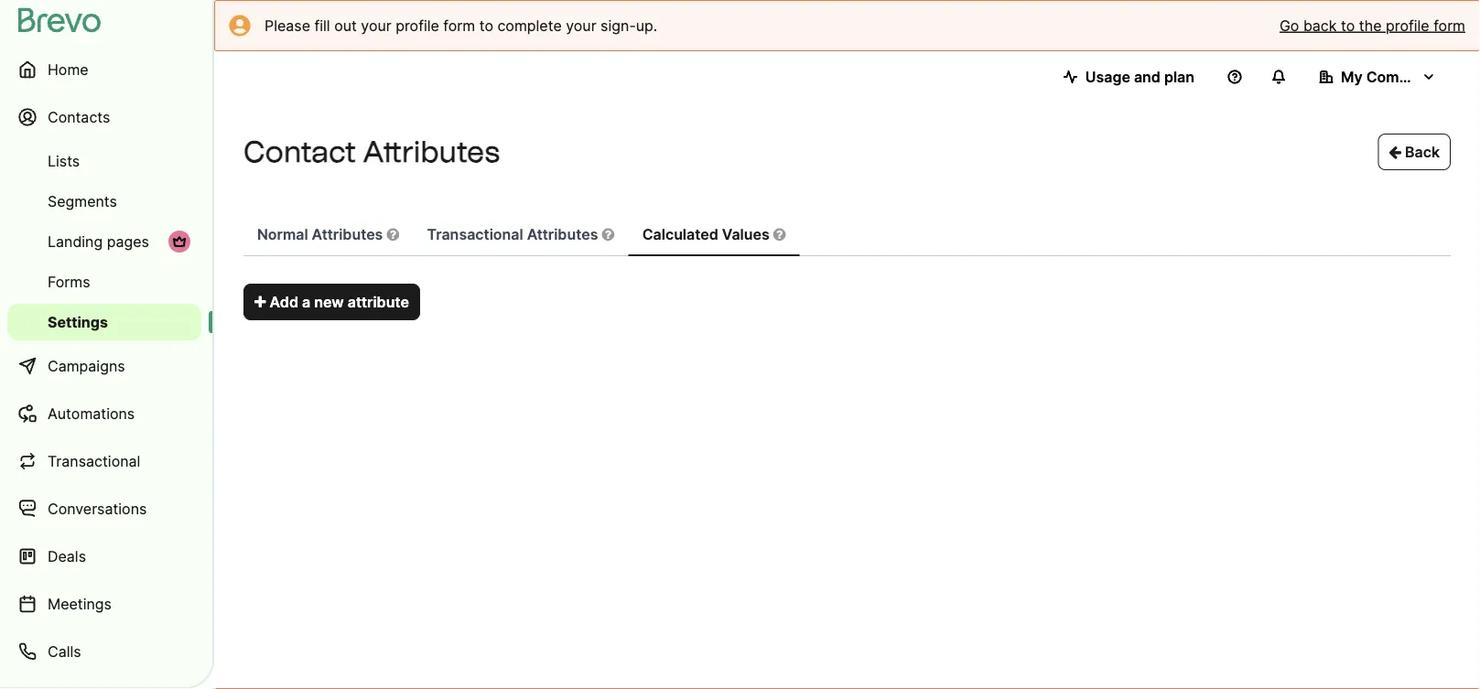 Task type: locate. For each thing, give the bounding box(es) containing it.
2 form from the left
[[1434, 16, 1466, 34]]

question circle image right values at top
[[773, 227, 786, 242]]

1 horizontal spatial to
[[1341, 16, 1355, 34]]

values
[[722, 225, 770, 243]]

1 horizontal spatial question circle image
[[773, 227, 786, 242]]

question circle image
[[602, 227, 614, 242], [773, 227, 786, 242]]

1 horizontal spatial profile
[[1386, 16, 1430, 34]]

profile for your
[[396, 16, 439, 34]]

to
[[479, 16, 493, 34], [1341, 16, 1355, 34]]

your left sign-
[[566, 16, 597, 34]]

1 horizontal spatial transactional
[[427, 225, 523, 243]]

to left complete
[[479, 16, 493, 34]]

out
[[334, 16, 357, 34]]

up.
[[636, 16, 658, 34]]

add a new attribute link
[[244, 284, 420, 320]]

calls link
[[7, 630, 201, 674]]

2 to from the left
[[1341, 16, 1355, 34]]

transactional
[[427, 225, 523, 243], [48, 452, 140, 470]]

0 horizontal spatial your
[[361, 16, 392, 34]]

and
[[1134, 68, 1161, 86]]

transactional down the automations
[[48, 452, 140, 470]]

your right out
[[361, 16, 392, 34]]

1 to from the left
[[479, 16, 493, 34]]

question circle image inside 'calculated values' link
[[773, 227, 786, 242]]

usage and plan
[[1086, 68, 1195, 86]]

1 horizontal spatial your
[[566, 16, 597, 34]]

0 horizontal spatial question circle image
[[602, 227, 614, 242]]

lists link
[[7, 143, 201, 179]]

please
[[265, 16, 310, 34]]

my company
[[1341, 68, 1434, 86]]

1 question circle image from the left
[[602, 227, 614, 242]]

profile right out
[[396, 16, 439, 34]]

sign-
[[601, 16, 636, 34]]

1 vertical spatial transactional
[[48, 452, 140, 470]]

transactional for transactional
[[48, 452, 140, 470]]

home link
[[7, 48, 201, 92]]

1 horizontal spatial form
[[1434, 16, 1466, 34]]

attribute
[[348, 293, 409, 311]]

transactional right question circle image
[[427, 225, 523, 243]]

2 question circle image from the left
[[773, 227, 786, 242]]

contact
[[244, 134, 356, 169]]

landing pages
[[48, 233, 149, 250]]

1 profile from the left
[[396, 16, 439, 34]]

normal attributes
[[257, 225, 387, 243]]

attributes
[[363, 134, 500, 169], [312, 225, 383, 243], [527, 225, 598, 243]]

question circle image inside transactional attributes link
[[602, 227, 614, 242]]

plan
[[1164, 68, 1195, 86]]

form
[[443, 16, 475, 34], [1434, 16, 1466, 34]]

landing
[[48, 233, 103, 250]]

segments
[[48, 192, 117, 210]]

0 vertical spatial transactional
[[427, 225, 523, 243]]

0 horizontal spatial profile
[[396, 16, 439, 34]]

landing pages link
[[7, 223, 201, 260]]

my
[[1341, 68, 1363, 86]]

question circle image
[[387, 227, 399, 242]]

forms link
[[7, 264, 201, 300]]

automations link
[[7, 392, 201, 436]]

profile right the
[[1386, 16, 1430, 34]]

form left complete
[[443, 16, 475, 34]]

2 profile from the left
[[1386, 16, 1430, 34]]

0 horizontal spatial transactional
[[48, 452, 140, 470]]

complete
[[498, 16, 562, 34]]

question circle image for calculated values
[[773, 227, 786, 242]]

please fill out your profile form to complete your sign-up.
[[265, 16, 658, 34]]

calls
[[48, 643, 81, 661]]

0 horizontal spatial to
[[479, 16, 493, 34]]

plus image
[[255, 295, 266, 309]]

meetings
[[48, 595, 112, 613]]

0 horizontal spatial form
[[443, 16, 475, 34]]

to left the
[[1341, 16, 1355, 34]]

1 form from the left
[[443, 16, 475, 34]]

your
[[361, 16, 392, 34], [566, 16, 597, 34]]

profile
[[396, 16, 439, 34], [1386, 16, 1430, 34]]

arrow left image
[[1389, 145, 1402, 159]]

question circle image left calculated
[[602, 227, 614, 242]]

contacts
[[48, 108, 110, 126]]

campaigns
[[48, 357, 125, 375]]

form up company
[[1434, 16, 1466, 34]]

home
[[48, 60, 88, 78]]



Task type: describe. For each thing, give the bounding box(es) containing it.
form for the
[[1434, 16, 1466, 34]]

contacts link
[[7, 95, 201, 139]]

calculated
[[642, 225, 718, 243]]

contact attributes
[[244, 134, 500, 169]]

back link
[[1378, 134, 1451, 170]]

2 your from the left
[[566, 16, 597, 34]]

attributes for contact attributes
[[363, 134, 500, 169]]

normal
[[257, 225, 308, 243]]

transactional for transactional attributes
[[427, 225, 523, 243]]

left___rvooi image
[[172, 234, 187, 249]]

automations
[[48, 405, 135, 423]]

transactional attributes
[[427, 225, 602, 243]]

deals
[[48, 547, 86, 565]]

back
[[1304, 16, 1337, 34]]

calculated values link
[[629, 214, 800, 256]]

deals link
[[7, 535, 201, 579]]

calculated values
[[642, 225, 773, 243]]

meetings link
[[7, 582, 201, 626]]

profile for the
[[1386, 16, 1430, 34]]

the
[[1359, 16, 1382, 34]]

company
[[1367, 68, 1434, 86]]

pages
[[107, 233, 149, 250]]

conversations
[[48, 500, 147, 518]]

add
[[270, 293, 298, 311]]

add a new attribute
[[266, 293, 409, 311]]

1 your from the left
[[361, 16, 392, 34]]

question circle image for transactional attributes
[[602, 227, 614, 242]]

attributes for transactional attributes
[[527, 225, 598, 243]]

forms
[[48, 273, 90, 291]]

form for your
[[443, 16, 475, 34]]

usage and plan button
[[1049, 59, 1209, 95]]

go back to the profile form
[[1280, 16, 1466, 34]]

attributes for normal attributes
[[312, 225, 383, 243]]

fill
[[314, 16, 330, 34]]

back
[[1402, 143, 1440, 161]]

go
[[1280, 16, 1299, 34]]

transactional link
[[7, 439, 201, 483]]

go back to the profile form link
[[1280, 15, 1466, 37]]

usage
[[1086, 68, 1131, 86]]

new
[[314, 293, 344, 311]]

normal attributes link
[[244, 214, 413, 256]]

campaigns link
[[7, 344, 201, 388]]

a
[[302, 293, 311, 311]]

conversations link
[[7, 487, 201, 531]]

settings
[[48, 313, 108, 331]]

transactional attributes link
[[413, 214, 628, 256]]

lists
[[48, 152, 80, 170]]

segments link
[[7, 183, 201, 220]]

settings link
[[7, 304, 201, 341]]

my company button
[[1305, 59, 1451, 95]]



Task type: vqa. For each thing, say whether or not it's contained in the screenshot.
the form
yes



